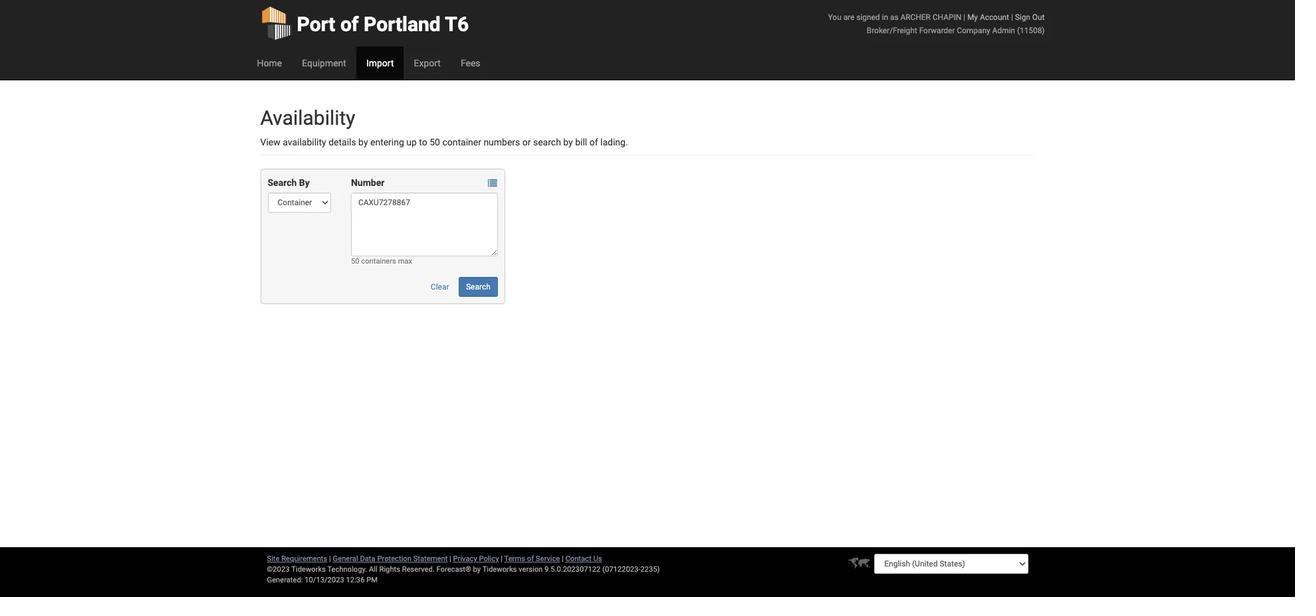 Task type: locate. For each thing, give the bounding box(es) containing it.
general data protection statement link
[[333, 555, 448, 564]]

1 horizontal spatial by
[[473, 566, 481, 575]]

9.5.0.202307122
[[545, 566, 601, 575]]

1 horizontal spatial of
[[527, 555, 534, 564]]

company
[[957, 26, 991, 35]]

| up tideworks in the bottom of the page
[[501, 555, 503, 564]]

bill
[[576, 137, 588, 148]]

tideworks
[[483, 566, 517, 575]]

0 vertical spatial 50
[[430, 137, 440, 148]]

Number text field
[[351, 193, 498, 257]]

to
[[419, 137, 428, 148]]

by
[[299, 178, 310, 188]]

0 horizontal spatial search
[[268, 178, 297, 188]]

0 horizontal spatial of
[[340, 13, 359, 36]]

containers
[[361, 257, 396, 266]]

2 horizontal spatial of
[[590, 137, 598, 148]]

search
[[268, 178, 297, 188], [466, 283, 491, 292]]

by
[[359, 137, 368, 148], [564, 137, 573, 148], [473, 566, 481, 575]]

entering
[[370, 137, 404, 148]]

version
[[519, 566, 543, 575]]

export
[[414, 58, 441, 69]]

terms of service link
[[505, 555, 560, 564]]

50 left containers at the left
[[351, 257, 360, 266]]

of
[[340, 13, 359, 36], [590, 137, 598, 148], [527, 555, 534, 564]]

import
[[366, 58, 394, 69]]

port
[[297, 13, 336, 36]]

import button
[[356, 47, 404, 80]]

| left the general
[[329, 555, 331, 564]]

2 horizontal spatial by
[[564, 137, 573, 148]]

1 vertical spatial 50
[[351, 257, 360, 266]]

equipment
[[302, 58, 346, 69]]

policy
[[479, 555, 499, 564]]

requirements
[[282, 555, 327, 564]]

general
[[333, 555, 358, 564]]

rights
[[379, 566, 400, 575]]

0 horizontal spatial by
[[359, 137, 368, 148]]

number
[[351, 178, 385, 188]]

2235)
[[641, 566, 660, 575]]

generated:
[[267, 577, 303, 585]]

numbers
[[484, 137, 520, 148]]

admin
[[993, 26, 1016, 35]]

contact us link
[[566, 555, 602, 564]]

site requirements | general data protection statement | privacy policy | terms of service | contact us ©2023 tideworks technology. all rights reserved. forecast® by tideworks version 9.5.0.202307122 (07122023-2235) generated: 10/13/2023 12:36 pm
[[267, 555, 660, 585]]

search for search
[[466, 283, 491, 292]]

search right the clear
[[466, 283, 491, 292]]

archer
[[901, 13, 931, 22]]

home button
[[247, 47, 292, 80]]

search left by
[[268, 178, 297, 188]]

©2023 tideworks
[[267, 566, 326, 575]]

view
[[260, 137, 281, 148]]

by left bill
[[564, 137, 573, 148]]

contact
[[566, 555, 592, 564]]

forwarder
[[920, 26, 955, 35]]

search inside 'button'
[[466, 283, 491, 292]]

sign out link
[[1016, 13, 1045, 22]]

privacy policy link
[[453, 555, 499, 564]]

clear button
[[424, 277, 457, 297]]

of inside the site requirements | general data protection statement | privacy policy | terms of service | contact us ©2023 tideworks technology. all rights reserved. forecast® by tideworks version 9.5.0.202307122 (07122023-2235) generated: 10/13/2023 12:36 pm
[[527, 555, 534, 564]]

of right bill
[[590, 137, 598, 148]]

of right port
[[340, 13, 359, 36]]

home
[[257, 58, 282, 69]]

0 vertical spatial of
[[340, 13, 359, 36]]

50 right to
[[430, 137, 440, 148]]

1 vertical spatial of
[[590, 137, 598, 148]]

view availability details by entering up to 50 container numbers or search by bill of lading.
[[260, 137, 628, 148]]

by inside the site requirements | general data protection statement | privacy policy | terms of service | contact us ©2023 tideworks technology. all rights reserved. forecast® by tideworks version 9.5.0.202307122 (07122023-2235) generated: 10/13/2023 12:36 pm
[[473, 566, 481, 575]]

1 horizontal spatial search
[[466, 283, 491, 292]]

as
[[891, 13, 899, 22]]

| left sign
[[1012, 13, 1014, 22]]

50
[[430, 137, 440, 148], [351, 257, 360, 266]]

reserved.
[[402, 566, 435, 575]]

by right details
[[359, 137, 368, 148]]

12:36
[[346, 577, 365, 585]]

1 vertical spatial search
[[466, 283, 491, 292]]

10/13/2023
[[305, 577, 344, 585]]

search by
[[268, 178, 310, 188]]

| left the my
[[964, 13, 966, 22]]

us
[[594, 555, 602, 564]]

show list image
[[488, 179, 497, 188]]

| up 9.5.0.202307122
[[562, 555, 564, 564]]

signed
[[857, 13, 880, 22]]

all
[[369, 566, 378, 575]]

|
[[964, 13, 966, 22], [1012, 13, 1014, 22], [329, 555, 331, 564], [450, 555, 452, 564], [501, 555, 503, 564], [562, 555, 564, 564]]

equipment button
[[292, 47, 356, 80]]

forecast®
[[437, 566, 471, 575]]

2 vertical spatial of
[[527, 555, 534, 564]]

0 vertical spatial search
[[268, 178, 297, 188]]

of up version
[[527, 555, 534, 564]]

chapin
[[933, 13, 962, 22]]

by down 'privacy policy' link
[[473, 566, 481, 575]]



Task type: vqa. For each thing, say whether or not it's contained in the screenshot.
Email or username text box
no



Task type: describe. For each thing, give the bounding box(es) containing it.
container
[[443, 137, 482, 148]]

pm
[[367, 577, 378, 585]]

search button
[[459, 277, 498, 297]]

port of portland t6 link
[[260, 0, 469, 47]]

technology.
[[328, 566, 367, 575]]

portland
[[364, 13, 441, 36]]

up
[[407, 137, 417, 148]]

or
[[523, 137, 531, 148]]

you
[[829, 13, 842, 22]]

data
[[360, 555, 376, 564]]

service
[[536, 555, 560, 564]]

terms
[[505, 555, 525, 564]]

out
[[1033, 13, 1045, 22]]

50 containers max
[[351, 257, 412, 266]]

you are signed in as archer chapin | my account | sign out broker/freight forwarder company admin (11508)
[[829, 13, 1045, 35]]

fees
[[461, 58, 481, 69]]

(07122023-
[[603, 566, 641, 575]]

(11508)
[[1018, 26, 1045, 35]]

port of portland t6
[[297, 13, 469, 36]]

my account link
[[968, 13, 1010, 22]]

export button
[[404, 47, 451, 80]]

availability
[[283, 137, 326, 148]]

account
[[980, 13, 1010, 22]]

0 horizontal spatial 50
[[351, 257, 360, 266]]

site
[[267, 555, 280, 564]]

availability
[[260, 106, 356, 130]]

lading.
[[601, 137, 628, 148]]

clear
[[431, 283, 449, 292]]

| up the forecast®
[[450, 555, 452, 564]]

t6
[[445, 13, 469, 36]]

details
[[329, 137, 356, 148]]

my
[[968, 13, 978, 22]]

protection
[[377, 555, 412, 564]]

fees button
[[451, 47, 491, 80]]

are
[[844, 13, 855, 22]]

statement
[[414, 555, 448, 564]]

search
[[533, 137, 561, 148]]

1 horizontal spatial 50
[[430, 137, 440, 148]]

search for search by
[[268, 178, 297, 188]]

site requirements link
[[267, 555, 327, 564]]

privacy
[[453, 555, 477, 564]]

max
[[398, 257, 412, 266]]

broker/freight
[[867, 26, 918, 35]]

sign
[[1016, 13, 1031, 22]]

in
[[882, 13, 889, 22]]



